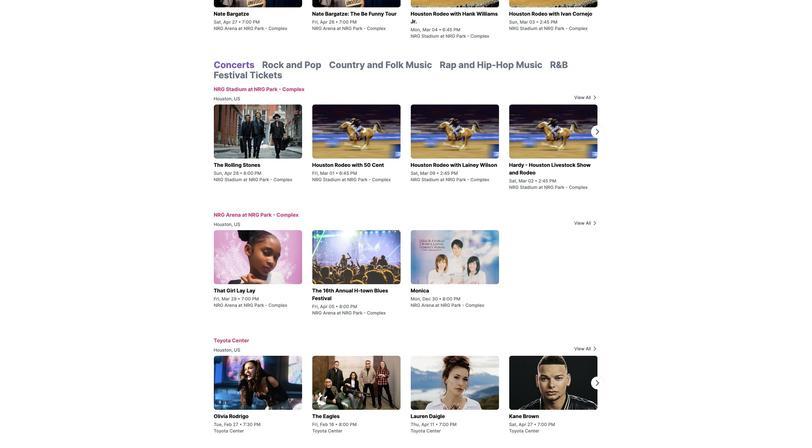 Task type: locate. For each thing, give the bounding box(es) containing it.
fri, left the 05
[[312, 304, 319, 309]]

arena
[[224, 26, 237, 31], [323, 26, 336, 31], [226, 212, 241, 218], [224, 302, 237, 308], [421, 302, 434, 308], [323, 310, 336, 316]]

27 for rodrigo
[[233, 422, 238, 427]]

stadium down 28 at the left top
[[224, 177, 242, 182]]

1 view from the top
[[574, 95, 585, 100]]

center inside olivia rodrigo tue, feb 27 • 7:30 pm toyota center
[[229, 428, 244, 434]]

1 nate from the left
[[214, 11, 225, 17]]

• inside the rolling stones sun, apr 28 • 8:00 pm nrg stadium at nrg park - complex
[[240, 170, 242, 176]]

7:00 right 29
[[241, 296, 251, 301]]

2 vertical spatial houston,
[[214, 347, 233, 353]]

1 houston, us from the top
[[214, 96, 240, 101]]

1 vertical spatial 6:45
[[339, 170, 349, 176]]

- inside nate bargatze: the be funny tour fri, apr 26 • 7:00 pm nrg arena at nrg park - complex
[[364, 26, 366, 31]]

houston up 02
[[529, 162, 550, 168]]

mar left the 03
[[520, 19, 528, 25]]

rodeo inside the houston rodeo with hank williams jr. mon, mar 04 • 6:45 pm nrg stadium at nrg park - complex
[[433, 11, 449, 17]]

park inside the houston rodeo with 50 cent fri, mar 01 • 6:45 pm nrg stadium at nrg park - complex
[[358, 177, 368, 182]]

apr inside the 16th annual h-town blues festival fri, apr 05 • 8:00 pm nrg arena at nrg park - complex
[[320, 304, 328, 309]]

the 16th annual h-town blues festival fri, apr 05 • 8:00 pm nrg arena at nrg park - complex
[[312, 287, 388, 316]]

30
[[432, 296, 438, 301]]

us for stadium
[[234, 96, 240, 101]]

houston up 01
[[312, 162, 333, 168]]

27 down rodrigo
[[233, 422, 238, 427]]

8:00 down stones
[[243, 170, 253, 176]]

toyota inside lauren daigle thu, apr 11 • 7:00 pm toyota center
[[411, 428, 425, 434]]

• inside houston rodeo with ivan cornejo sun, mar 03 • 2:45 pm nrg stadium at nrg park - complex
[[536, 19, 539, 25]]

cent
[[372, 162, 384, 168]]

1 mon, from the top
[[411, 27, 421, 32]]

view
[[574, 95, 585, 100], [574, 220, 585, 226], [574, 346, 585, 351]]

0 vertical spatial 6:45
[[442, 27, 452, 32]]

mar inside the houston rodeo with 50 cent fri, mar 01 • 6:45 pm nrg stadium at nrg park - complex
[[320, 170, 328, 176]]

• right 02
[[535, 178, 537, 184]]

complex inside houston rodeo with lainey wilson sat, mar 09 • 2:45 pm nrg stadium at nrg park - complex
[[470, 177, 489, 182]]

apr left 26
[[320, 19, 328, 25]]

0 horizontal spatial lay
[[237, 287, 245, 294]]

houston rodeo with hank williams jr. mon, mar 04 • 6:45 pm nrg stadium at nrg park - complex
[[411, 11, 498, 39]]

at inside nate bargatze sat, apr 27 • 7:00 pm nrg arena at nrg park - complex
[[238, 26, 243, 31]]

27 for brown
[[527, 422, 533, 427]]

• right the 03
[[536, 19, 539, 25]]

all for hardy - houston livestock show and rodeo
[[586, 95, 591, 100]]

sun, inside houston rodeo with ivan cornejo sun, mar 03 • 2:45 pm nrg stadium at nrg park - complex
[[509, 19, 519, 25]]

• right '09'
[[437, 170, 439, 176]]

2 nate from the left
[[312, 11, 324, 17]]

us for center
[[234, 347, 240, 353]]

• inside nate bargatze sat, apr 27 • 7:00 pm nrg arena at nrg park - complex
[[239, 19, 241, 25]]

2 vertical spatial view
[[574, 346, 585, 351]]

stadium inside the houston rodeo with 50 cent fri, mar 01 • 6:45 pm nrg stadium at nrg park - complex
[[323, 177, 341, 182]]

at inside the rolling stones sun, apr 28 • 8:00 pm nrg stadium at nrg park - complex
[[243, 177, 248, 182]]

the left 16th
[[312, 287, 322, 294]]

lauren daigle thu, apr 11 • 7:00 pm toyota center
[[411, 413, 457, 434]]

0 vertical spatial houston,
[[214, 96, 233, 101]]

rodrigo
[[229, 413, 249, 419]]

• inside houston rodeo with lainey wilson sat, mar 09 • 2:45 pm nrg stadium at nrg park - complex
[[437, 170, 439, 176]]

2 feb from the left
[[320, 422, 328, 427]]

0 horizontal spatial 6:45
[[339, 170, 349, 176]]

0 vertical spatial festival
[[214, 70, 248, 81]]

houston up the 03
[[509, 11, 530, 17]]

3 houston, from the top
[[214, 347, 233, 353]]

lauren
[[411, 413, 428, 419]]

1 vertical spatial view all
[[574, 220, 591, 226]]

6:45 right 01
[[339, 170, 349, 176]]

view for hardy - houston livestock show and rodeo
[[574, 95, 585, 100]]

rock and pop
[[262, 59, 321, 70]]

• right 11
[[436, 422, 438, 427]]

park inside nate bargatze: the be funny tour fri, apr 26 • 7:00 pm nrg arena at nrg park - complex
[[353, 26, 363, 31]]

apr inside nate bargatze: the be funny tour fri, apr 26 • 7:00 pm nrg arena at nrg park - complex
[[320, 19, 328, 25]]

8:00 right the 05
[[339, 304, 349, 309]]

0 vertical spatial us
[[234, 96, 240, 101]]

stadium down the 03
[[520, 26, 538, 31]]

view all link for kane brown
[[533, 346, 597, 352]]

2 view all link from the top
[[533, 220, 597, 226]]

• inside olivia rodrigo tue, feb 27 • 7:30 pm toyota center
[[240, 422, 242, 427]]

• inside the 16th annual h-town blues festival fri, apr 05 • 8:00 pm nrg arena at nrg park - complex
[[336, 304, 338, 309]]

feb right tue,
[[224, 422, 232, 427]]

27 inside nate bargatze sat, apr 27 • 7:00 pm nrg arena at nrg park - complex
[[232, 19, 237, 25]]

8:00 inside the 16th annual h-town blues festival fri, apr 05 • 8:00 pm nrg arena at nrg park - complex
[[339, 304, 349, 309]]

1 vertical spatial sun,
[[214, 170, 223, 176]]

1 lay from the left
[[237, 287, 245, 294]]

3 houston, us from the top
[[214, 347, 240, 353]]

09
[[430, 170, 435, 176]]

festival up nrg stadium at nrg park - complex
[[214, 70, 248, 81]]

apr inside nate bargatze sat, apr 27 • 7:00 pm nrg arena at nrg park - complex
[[223, 19, 231, 25]]

kane
[[509, 413, 522, 419]]

toyota for the
[[312, 428, 327, 434]]

sun, left the 03
[[509, 19, 519, 25]]

pm inside the houston rodeo with 50 cent fri, mar 01 • 6:45 pm nrg stadium at nrg park - complex
[[350, 170, 357, 176]]

rap
[[440, 59, 456, 70]]

apr left the 05
[[320, 304, 328, 309]]

2 vertical spatial 2:45
[[538, 178, 548, 184]]

2:45 right 02
[[538, 178, 548, 184]]

houston inside houston rodeo with lainey wilson sat, mar 09 • 2:45 pm nrg stadium at nrg park - complex
[[411, 162, 432, 168]]

sun,
[[509, 19, 519, 25], [214, 170, 223, 176]]

7:00 inside nate bargatze sat, apr 27 • 7:00 pm nrg arena at nrg park - complex
[[242, 19, 252, 25]]

• right 16
[[335, 422, 338, 427]]

1 us from the top
[[234, 96, 240, 101]]

1 vertical spatial 2:45
[[440, 170, 450, 176]]

7:00 down 'daigle'
[[439, 422, 449, 427]]

and down hardy
[[509, 169, 519, 176]]

• inside lauren daigle thu, apr 11 • 7:00 pm toyota center
[[436, 422, 438, 427]]

and left pop
[[286, 59, 302, 70]]

mon, down the jr.
[[411, 27, 421, 32]]

festival down 16th
[[312, 295, 332, 301]]

the for the 16th annual h-town blues festival
[[312, 287, 322, 294]]

with for 50
[[352, 162, 363, 168]]

sun, left 28 at the left top
[[214, 170, 223, 176]]

country and folk music
[[329, 59, 432, 70]]

us
[[234, 96, 240, 101], [234, 222, 240, 227], [234, 347, 240, 353]]

houston, us for center
[[214, 347, 240, 353]]

2:45 for lainey
[[440, 170, 450, 176]]

rodeo inside hardy - houston livestock show and rodeo sat, mar 02 • 2:45 pm nrg stadium at nrg park - complex
[[520, 169, 536, 176]]

6:45
[[442, 27, 452, 32], [339, 170, 349, 176]]

center for lauren daigle
[[426, 428, 441, 434]]

2 mon, from the top
[[411, 296, 421, 301]]

2:45 inside houston rodeo with lainey wilson sat, mar 09 • 2:45 pm nrg stadium at nrg park - complex
[[440, 170, 450, 176]]

• right 01
[[336, 170, 338, 176]]

8:00 inside the rolling stones sun, apr 28 • 8:00 pm nrg stadium at nrg park - complex
[[243, 170, 253, 176]]

blues
[[374, 287, 388, 294]]

• right 29
[[238, 296, 240, 301]]

houston, us for stadium
[[214, 96, 240, 101]]

hardy - houston livestock show and rodeo sat, mar 02 • 2:45 pm nrg stadium at nrg park - complex
[[509, 162, 591, 190]]

1 horizontal spatial nate
[[312, 11, 324, 17]]

27 down bargatze
[[232, 19, 237, 25]]

the eagles fri, feb 16 • 8:00 pm toyota center
[[312, 413, 357, 434]]

04
[[432, 27, 438, 32]]

feb
[[224, 422, 232, 427], [320, 422, 328, 427]]

1 horizontal spatial festival
[[312, 295, 332, 301]]

view all
[[574, 95, 591, 100], [574, 220, 591, 226], [574, 346, 591, 351]]

apr inside lauren daigle thu, apr 11 • 7:00 pm toyota center
[[421, 422, 429, 427]]

1 horizontal spatial lay
[[247, 287, 255, 294]]

daigle
[[429, 413, 445, 419]]

complex inside nate bargatze: the be funny tour fri, apr 26 • 7:00 pm nrg arena at nrg park - complex
[[367, 26, 386, 31]]

complex inside the houston rodeo with hank williams jr. mon, mar 04 • 6:45 pm nrg stadium at nrg park - complex
[[470, 33, 489, 39]]

apr
[[223, 19, 231, 25], [320, 19, 328, 25], [224, 170, 232, 176], [320, 304, 328, 309], [421, 422, 429, 427], [519, 422, 526, 427]]

2 view all from the top
[[574, 220, 591, 226]]

fri, inside the 16th annual h-town blues festival fri, apr 05 • 8:00 pm nrg arena at nrg park - complex
[[312, 304, 319, 309]]

rodeo for lainey
[[433, 162, 449, 168]]

fri,
[[312, 19, 319, 25], [312, 170, 319, 176], [214, 296, 220, 301], [312, 304, 319, 309], [312, 422, 319, 427]]

27
[[232, 19, 237, 25], [233, 422, 238, 427], [527, 422, 533, 427]]

sat, inside hardy - houston livestock show and rodeo sat, mar 02 • 2:45 pm nrg stadium at nrg park - complex
[[509, 178, 517, 184]]

mon,
[[411, 27, 421, 32], [411, 296, 421, 301]]

1 vertical spatial houston, us
[[214, 222, 240, 227]]

with left 50
[[352, 162, 363, 168]]

• right the 05
[[336, 304, 338, 309]]

town
[[360, 287, 373, 294]]

toyota
[[214, 337, 231, 344], [214, 428, 228, 434], [312, 428, 327, 434], [411, 428, 425, 434], [509, 428, 524, 434]]

all
[[586, 95, 591, 100], [586, 220, 591, 226], [586, 346, 591, 351]]

nate
[[214, 11, 225, 17], [312, 11, 324, 17]]

center
[[232, 337, 249, 344], [229, 428, 244, 434], [328, 428, 342, 434], [426, 428, 441, 434], [525, 428, 539, 434]]

with left hank
[[450, 11, 461, 17]]

houston, us for arena
[[214, 222, 240, 227]]

nrg
[[214, 26, 223, 31], [244, 26, 253, 31], [312, 26, 322, 31], [342, 26, 352, 31], [509, 26, 519, 31], [544, 26, 554, 31], [411, 33, 420, 39], [446, 33, 455, 39], [214, 86, 225, 92], [254, 86, 265, 92], [214, 177, 223, 182], [249, 177, 258, 182], [312, 177, 322, 182], [347, 177, 357, 182], [411, 177, 420, 182], [446, 177, 455, 182], [509, 184, 519, 190], [544, 184, 554, 190], [214, 212, 225, 218], [248, 212, 259, 218], [214, 302, 223, 308], [244, 302, 253, 308], [411, 302, 420, 308], [441, 302, 450, 308], [312, 310, 322, 316], [342, 310, 352, 316]]

pm inside nate bargatze: the be funny tour fri, apr 26 • 7:00 pm nrg arena at nrg park - complex
[[350, 19, 357, 25]]

complex inside that girl lay lay fri, mar 29 • 7:00 pm nrg arena at nrg park - complex
[[268, 302, 287, 308]]

2 us from the top
[[234, 222, 240, 227]]

0 vertical spatial 2:45
[[540, 19, 549, 25]]

houston, us
[[214, 96, 240, 101], [214, 222, 240, 227], [214, 347, 240, 353]]

view for kane brown
[[574, 346, 585, 351]]

0 vertical spatial mon,
[[411, 27, 421, 32]]

houston,
[[214, 96, 233, 101], [214, 222, 233, 227], [214, 347, 233, 353]]

1 vertical spatial houston,
[[214, 222, 233, 227]]

- inside the rolling stones sun, apr 28 • 8:00 pm nrg stadium at nrg park - complex
[[270, 177, 272, 182]]

pm inside the houston rodeo with hank williams jr. mon, mar 04 • 6:45 pm nrg stadium at nrg park - complex
[[453, 27, 460, 32]]

0 vertical spatial houston, us
[[214, 96, 240, 101]]

1 vertical spatial all
[[586, 220, 591, 226]]

2:45 for ivan
[[540, 19, 549, 25]]

williams
[[476, 11, 498, 17]]

1 houston, from the top
[[214, 96, 233, 101]]

1 vertical spatial mon,
[[411, 296, 421, 301]]

• right 04
[[439, 27, 441, 32]]

1 horizontal spatial feb
[[320, 422, 328, 427]]

toyota inside olivia rodrigo tue, feb 27 • 7:30 pm toyota center
[[214, 428, 228, 434]]

toyota inside 'kane brown sat, apr 27 • 7:00 pm toyota center'
[[509, 428, 524, 434]]

pm
[[253, 19, 260, 25], [350, 19, 357, 25], [551, 19, 558, 25], [453, 27, 460, 32], [255, 170, 261, 176], [350, 170, 357, 176], [451, 170, 458, 176], [549, 178, 556, 184], [252, 296, 259, 301], [454, 296, 461, 301], [350, 304, 357, 309], [254, 422, 261, 427], [350, 422, 357, 427], [450, 422, 457, 427], [548, 422, 555, 427]]

2:45
[[540, 19, 549, 25], [440, 170, 450, 176], [538, 178, 548, 184]]

1 view all link from the top
[[533, 94, 597, 101]]

center inside the eagles fri, feb 16 • 8:00 pm toyota center
[[328, 428, 342, 434]]

1 vertical spatial festival
[[312, 295, 332, 301]]

1 feb from the left
[[224, 422, 232, 427]]

and left folk
[[367, 59, 383, 70]]

0 vertical spatial sun,
[[509, 19, 519, 25]]

hank
[[462, 11, 475, 17]]

and inside hardy - houston livestock show and rodeo sat, mar 02 • 2:45 pm nrg stadium at nrg park - complex
[[509, 169, 519, 176]]

nate left bargatze
[[214, 11, 225, 17]]

• right 30
[[439, 296, 441, 301]]

the left the eagles
[[312, 413, 322, 419]]

27 down brown
[[527, 422, 533, 427]]

rodeo up '09'
[[433, 162, 449, 168]]

nate bargatze sat, apr 27 • 7:00 pm nrg arena at nrg park - complex
[[214, 11, 287, 31]]

us down toyota center
[[234, 347, 240, 353]]

rodeo up 02
[[520, 169, 536, 176]]

rodeo
[[433, 11, 449, 17], [532, 11, 547, 17], [335, 162, 351, 168], [433, 162, 449, 168], [520, 169, 536, 176]]

the left rolling
[[214, 162, 223, 168]]

7:00 inside that girl lay lay fri, mar 29 • 7:00 pm nrg arena at nrg park - complex
[[241, 296, 251, 301]]

05
[[329, 304, 335, 309]]

0 horizontal spatial nate
[[214, 11, 225, 17]]

pm inside houston rodeo with lainey wilson sat, mar 09 • 2:45 pm nrg stadium at nrg park - complex
[[451, 170, 458, 176]]

tue,
[[214, 422, 223, 427]]

2 houston, us from the top
[[214, 222, 240, 227]]

rodeo up 04
[[433, 11, 449, 17]]

•
[[239, 19, 241, 25], [336, 19, 338, 25], [536, 19, 539, 25], [439, 27, 441, 32], [240, 170, 242, 176], [336, 170, 338, 176], [437, 170, 439, 176], [535, 178, 537, 184], [238, 296, 240, 301], [439, 296, 441, 301], [336, 304, 338, 309], [240, 422, 242, 427], [335, 422, 338, 427], [436, 422, 438, 427], [534, 422, 536, 427]]

2:45 right the 03
[[540, 19, 549, 25]]

funny
[[369, 11, 384, 17]]

3 view all from the top
[[574, 346, 591, 351]]

2 vertical spatial us
[[234, 347, 240, 353]]

park inside the houston rodeo with hank williams jr. mon, mar 04 • 6:45 pm nrg stadium at nrg park - complex
[[456, 33, 466, 39]]

mar left 04
[[422, 27, 431, 32]]

houston up '09'
[[411, 162, 432, 168]]

at inside monica mon, dec 30 • 8:00 pm nrg arena at nrg park - complex
[[435, 302, 439, 308]]

hip-
[[477, 59, 496, 70]]

the rolling stones sun, apr 28 • 8:00 pm nrg stadium at nrg park - complex
[[214, 162, 292, 182]]

houston
[[411, 11, 432, 17], [509, 11, 530, 17], [312, 162, 333, 168], [411, 162, 432, 168], [529, 162, 550, 168]]

lainey
[[462, 162, 479, 168]]

center for kane brown
[[525, 428, 539, 434]]

2 vertical spatial all
[[586, 346, 591, 351]]

0 vertical spatial all
[[586, 95, 591, 100]]

11
[[430, 422, 434, 427]]

mar
[[520, 19, 528, 25], [422, 27, 431, 32], [320, 170, 328, 176], [420, 170, 428, 176], [519, 178, 527, 184], [222, 296, 230, 301]]

2 music from the left
[[516, 59, 542, 70]]

1 horizontal spatial music
[[516, 59, 542, 70]]

fri, inside the eagles fri, feb 16 • 8:00 pm toyota center
[[312, 422, 319, 427]]

1 horizontal spatial 6:45
[[442, 27, 452, 32]]

with inside houston rodeo with ivan cornejo sun, mar 03 • 2:45 pm nrg stadium at nrg park - complex
[[549, 11, 560, 17]]

1 vertical spatial view
[[574, 220, 585, 226]]

mar left 02
[[519, 178, 527, 184]]

pm inside houston rodeo with ivan cornejo sun, mar 03 • 2:45 pm nrg stadium at nrg park - complex
[[551, 19, 558, 25]]

rodeo for hank
[[433, 11, 449, 17]]

houston inside hardy - houston livestock show and rodeo sat, mar 02 • 2:45 pm nrg stadium at nrg park - complex
[[529, 162, 550, 168]]

stadium down 04
[[421, 33, 439, 39]]

rodeo for ivan
[[532, 11, 547, 17]]

rodeo up the 03
[[532, 11, 547, 17]]

fri, down that at the bottom left
[[214, 296, 220, 301]]

toyota for kane
[[509, 428, 524, 434]]

park inside the rolling stones sun, apr 28 • 8:00 pm nrg stadium at nrg park - complex
[[259, 177, 269, 182]]

1 all from the top
[[586, 95, 591, 100]]

toyota center
[[214, 337, 249, 344]]

stadium down 01
[[323, 177, 341, 182]]

pm inside olivia rodrigo tue, feb 27 • 7:30 pm toyota center
[[254, 422, 261, 427]]

2 vertical spatial houston, us
[[214, 347, 240, 353]]

0 horizontal spatial feb
[[224, 422, 232, 427]]

apr left 28 at the left top
[[224, 170, 232, 176]]

0 vertical spatial view all
[[574, 95, 591, 100]]

thu,
[[411, 422, 420, 427]]

1 horizontal spatial sun,
[[509, 19, 519, 25]]

2:45 inside houston rodeo with ivan cornejo sun, mar 03 • 2:45 pm nrg stadium at nrg park - complex
[[540, 19, 549, 25]]

- inside houston rodeo with ivan cornejo sun, mar 03 • 2:45 pm nrg stadium at nrg park - complex
[[566, 26, 568, 31]]

apr down the kane
[[519, 422, 526, 427]]

mon, inside monica mon, dec 30 • 8:00 pm nrg arena at nrg park - complex
[[411, 296, 421, 301]]

us down nrg arena at nrg park - complex
[[234, 222, 240, 227]]

houston for sun,
[[509, 11, 530, 17]]

1 vertical spatial us
[[234, 222, 240, 227]]

and for pop
[[286, 59, 302, 70]]

3 all from the top
[[586, 346, 591, 351]]

nate left bargatze: on the left top of page
[[312, 11, 324, 17]]

0 horizontal spatial sun,
[[214, 170, 223, 176]]

the left be at the left top of page
[[350, 11, 360, 17]]

houston for jr.
[[411, 11, 432, 17]]

7:00
[[242, 19, 252, 25], [339, 19, 349, 25], [241, 296, 251, 301], [439, 422, 449, 427], [538, 422, 547, 427]]

2:45 inside hardy - houston livestock show and rodeo sat, mar 02 • 2:45 pm nrg stadium at nrg park - complex
[[538, 178, 548, 184]]

apr inside the rolling stones sun, apr 28 • 8:00 pm nrg stadium at nrg park - complex
[[224, 170, 232, 176]]

with for hank
[[450, 11, 461, 17]]

2 houston, from the top
[[214, 222, 233, 227]]

complex
[[268, 26, 287, 31], [367, 26, 386, 31], [569, 26, 588, 31], [470, 33, 489, 39], [282, 86, 304, 92], [273, 177, 292, 182], [372, 177, 391, 182], [470, 177, 489, 182], [569, 184, 588, 190], [276, 212, 299, 218], [268, 302, 287, 308], [465, 302, 484, 308], [367, 310, 386, 316]]

mar left 01
[[320, 170, 328, 176]]

folk
[[386, 59, 404, 70]]

• right 26
[[336, 19, 338, 25]]

8:00 right 30
[[443, 296, 452, 301]]

fri, left 26
[[312, 19, 319, 25]]

the inside the rolling stones sun, apr 28 • 8:00 pm nrg stadium at nrg park - complex
[[214, 162, 223, 168]]

music right hop in the right top of the page
[[516, 59, 542, 70]]

• down bargatze
[[239, 19, 241, 25]]

center inside 'kane brown sat, apr 27 • 7:00 pm toyota center'
[[525, 428, 539, 434]]

rodeo inside the houston rodeo with 50 cent fri, mar 01 • 6:45 pm nrg stadium at nrg park - complex
[[335, 162, 351, 168]]

2 vertical spatial view all link
[[533, 346, 597, 352]]

2:45 right '09'
[[440, 170, 450, 176]]

and
[[286, 59, 302, 70], [367, 59, 383, 70], [459, 59, 475, 70], [509, 169, 519, 176]]

• down brown
[[534, 422, 536, 427]]

• left 7:30
[[240, 422, 242, 427]]

fri, left 16
[[312, 422, 319, 427]]

8:00 right 16
[[339, 422, 349, 427]]

nate bargatze: the be funny tour fri, apr 26 • 7:00 pm nrg arena at nrg park - complex
[[312, 11, 397, 31]]

the for the rolling stones
[[214, 162, 223, 168]]

sat,
[[214, 19, 222, 25], [411, 170, 419, 176], [509, 178, 517, 184], [509, 422, 517, 427]]

park
[[254, 26, 264, 31], [353, 26, 363, 31], [555, 26, 564, 31], [456, 33, 466, 39], [266, 86, 278, 92], [259, 177, 269, 182], [358, 177, 368, 182], [456, 177, 466, 182], [555, 184, 564, 190], [260, 212, 272, 218], [254, 302, 264, 308], [451, 302, 461, 308], [353, 310, 363, 316]]

6:45 right 04
[[442, 27, 452, 32]]

mar left '09'
[[420, 170, 428, 176]]

apr left 11
[[421, 422, 429, 427]]

at inside houston rodeo with lainey wilson sat, mar 09 • 2:45 pm nrg stadium at nrg park - complex
[[440, 177, 444, 182]]

festival
[[214, 70, 248, 81], [312, 295, 332, 301]]

7:00 down brown
[[538, 422, 547, 427]]

• inside nate bargatze: the be funny tour fri, apr 26 • 7:00 pm nrg arena at nrg park - complex
[[336, 19, 338, 25]]

feb left 16
[[320, 422, 328, 427]]

show
[[577, 162, 591, 168]]

7:00 down bargatze
[[242, 19, 252, 25]]

nate inside nate bargatze: the be funny tour fri, apr 26 • 7:00 pm nrg arena at nrg park - complex
[[312, 11, 324, 17]]

- inside the houston rodeo with hank williams jr. mon, mar 04 • 6:45 pm nrg stadium at nrg park - complex
[[467, 33, 469, 39]]

with left ivan
[[549, 11, 560, 17]]

mon, down the monica
[[411, 296, 421, 301]]

fri, left 01
[[312, 170, 319, 176]]

center inside lauren daigle thu, apr 11 • 7:00 pm toyota center
[[426, 428, 441, 434]]

apr down bargatze
[[223, 19, 231, 25]]

27 for bargatze
[[232, 19, 237, 25]]

and right rap
[[459, 59, 475, 70]]

stadium down '09'
[[421, 177, 439, 182]]

0 vertical spatial view all link
[[533, 94, 597, 101]]

with inside the houston rodeo with hank williams jr. mon, mar 04 • 6:45 pm nrg stadium at nrg park - complex
[[450, 11, 461, 17]]

-
[[265, 26, 267, 31], [364, 26, 366, 31], [566, 26, 568, 31], [467, 33, 469, 39], [279, 86, 281, 92], [525, 162, 528, 168], [270, 177, 272, 182], [369, 177, 371, 182], [467, 177, 469, 182], [566, 184, 568, 190], [273, 212, 275, 218], [265, 302, 267, 308], [462, 302, 464, 308], [364, 310, 366, 316]]

at
[[238, 26, 243, 31], [337, 26, 341, 31], [539, 26, 543, 31], [440, 33, 444, 39], [248, 86, 253, 92], [243, 177, 248, 182], [342, 177, 346, 182], [440, 177, 444, 182], [539, 184, 543, 190], [242, 212, 247, 218], [238, 302, 243, 308], [435, 302, 439, 308], [337, 310, 341, 316]]

8:00 inside the eagles fri, feb 16 • 8:00 pm toyota center
[[339, 422, 349, 427]]

1 view all from the top
[[574, 95, 591, 100]]

0 horizontal spatial festival
[[214, 70, 248, 81]]

3 view all link from the top
[[533, 346, 597, 352]]

rap and hip-hop music
[[440, 59, 542, 70]]

with left lainey
[[450, 162, 461, 168]]

rodeo left 50
[[335, 162, 351, 168]]

7:00 down bargatze: on the left top of page
[[339, 19, 349, 25]]

complex inside the 16th annual h-town blues festival fri, apr 05 • 8:00 pm nrg arena at nrg park - complex
[[367, 310, 386, 316]]

mar left 29
[[222, 296, 230, 301]]

nate inside nate bargatze sat, apr 27 • 7:00 pm nrg arena at nrg park - complex
[[214, 11, 225, 17]]

complex inside hardy - houston livestock show and rodeo sat, mar 02 • 2:45 pm nrg stadium at nrg park - complex
[[569, 184, 588, 190]]

2 vertical spatial view all
[[574, 346, 591, 351]]

r&b festival tickets
[[214, 59, 568, 81]]

park inside nate bargatze sat, apr 27 • 7:00 pm nrg arena at nrg park - complex
[[254, 26, 264, 31]]

0 horizontal spatial music
[[406, 59, 432, 70]]

tour
[[385, 11, 397, 17]]

3 us from the top
[[234, 347, 240, 353]]

houston inside the houston rodeo with 50 cent fri, mar 01 • 6:45 pm nrg stadium at nrg park - complex
[[312, 162, 333, 168]]

• right 28 at the left top
[[240, 170, 242, 176]]

view all link
[[533, 94, 597, 101], [533, 220, 597, 226], [533, 346, 597, 352]]

pm inside lauren daigle thu, apr 11 • 7:00 pm toyota center
[[450, 422, 457, 427]]

festival inside r&b festival tickets
[[214, 70, 248, 81]]

0 vertical spatial view
[[574, 95, 585, 100]]

festival inside the 16th annual h-town blues festival fri, apr 05 • 8:00 pm nrg arena at nrg park - complex
[[312, 295, 332, 301]]

1 vertical spatial view all link
[[533, 220, 597, 226]]

houston up the jr.
[[411, 11, 432, 17]]

3 view from the top
[[574, 346, 585, 351]]

stadium down 02
[[520, 184, 538, 190]]

us down nrg stadium at nrg park - complex
[[234, 96, 240, 101]]

music right folk
[[406, 59, 432, 70]]



Task type: describe. For each thing, give the bounding box(es) containing it.
at inside the houston rodeo with hank williams jr. mon, mar 04 • 6:45 pm nrg stadium at nrg park - complex
[[440, 33, 444, 39]]

pop
[[304, 59, 321, 70]]

houston rodeo with lainey wilson sat, mar 09 • 2:45 pm nrg stadium at nrg park - complex
[[411, 162, 497, 182]]

• inside the eagles fri, feb 16 • 8:00 pm toyota center
[[335, 422, 338, 427]]

- inside the 16th annual h-town blues festival fri, apr 05 • 8:00 pm nrg arena at nrg park - complex
[[364, 310, 366, 316]]

nrg arena at nrg park - complex
[[214, 212, 299, 218]]

• inside 'kane brown sat, apr 27 • 7:00 pm toyota center'
[[534, 422, 536, 427]]

- inside monica mon, dec 30 • 8:00 pm nrg arena at nrg park - complex
[[462, 302, 464, 308]]

view all link for hardy - houston livestock show and rodeo
[[533, 94, 597, 101]]

nate for nate bargatze
[[214, 11, 225, 17]]

pm inside 'kane brown sat, apr 27 • 7:00 pm toyota center'
[[548, 422, 555, 427]]

girl
[[226, 287, 235, 294]]

hardy
[[509, 162, 524, 168]]

02
[[528, 178, 534, 184]]

6:45 inside the houston rodeo with 50 cent fri, mar 01 • 6:45 pm nrg stadium at nrg park - complex
[[339, 170, 349, 176]]

01
[[330, 170, 335, 176]]

that girl lay lay fri, mar 29 • 7:00 pm nrg arena at nrg park - complex
[[214, 287, 287, 308]]

at inside nate bargatze: the be funny tour fri, apr 26 • 7:00 pm nrg arena at nrg park - complex
[[337, 26, 341, 31]]

fri, inside the houston rodeo with 50 cent fri, mar 01 • 6:45 pm nrg stadium at nrg park - complex
[[312, 170, 319, 176]]

pm inside hardy - houston livestock show and rodeo sat, mar 02 • 2:45 pm nrg stadium at nrg park - complex
[[549, 178, 556, 184]]

7:00 inside nate bargatze: the be funny tour fri, apr 26 • 7:00 pm nrg arena at nrg park - complex
[[339, 19, 349, 25]]

toyota for lauren
[[411, 428, 425, 434]]

mar inside the houston rodeo with hank williams jr. mon, mar 04 • 6:45 pm nrg stadium at nrg park - complex
[[422, 27, 431, 32]]

complex inside the rolling stones sun, apr 28 • 8:00 pm nrg stadium at nrg park - complex
[[273, 177, 292, 182]]

monica mon, dec 30 • 8:00 pm nrg arena at nrg park - complex
[[411, 287, 484, 308]]

park inside hardy - houston livestock show and rodeo sat, mar 02 • 2:45 pm nrg stadium at nrg park - complex
[[555, 184, 564, 190]]

• inside the houston rodeo with hank williams jr. mon, mar 04 • 6:45 pm nrg stadium at nrg park - complex
[[439, 27, 441, 32]]

apr inside 'kane brown sat, apr 27 • 7:00 pm toyota center'
[[519, 422, 526, 427]]

arena inside the 16th annual h-town blues festival fri, apr 05 • 8:00 pm nrg arena at nrg park - complex
[[323, 310, 336, 316]]

- inside that girl lay lay fri, mar 29 • 7:00 pm nrg arena at nrg park - complex
[[265, 302, 267, 308]]

the inside nate bargatze: the be funny tour fri, apr 26 • 7:00 pm nrg arena at nrg park - complex
[[350, 11, 360, 17]]

bargatze:
[[325, 11, 349, 17]]

arena inside monica mon, dec 30 • 8:00 pm nrg arena at nrg park - complex
[[421, 302, 434, 308]]

sun, inside the rolling stones sun, apr 28 • 8:00 pm nrg stadium at nrg park - complex
[[214, 170, 223, 176]]

houston rodeo with 50 cent fri, mar 01 • 6:45 pm nrg stadium at nrg park - complex
[[312, 162, 391, 182]]

houston for fri,
[[312, 162, 333, 168]]

with for lainey
[[450, 162, 461, 168]]

dec
[[422, 296, 431, 301]]

stadium inside the houston rodeo with hank williams jr. mon, mar 04 • 6:45 pm nrg stadium at nrg park - complex
[[421, 33, 439, 39]]

stadium inside the rolling stones sun, apr 28 • 8:00 pm nrg stadium at nrg park - complex
[[224, 177, 242, 182]]

complex inside monica mon, dec 30 • 8:00 pm nrg arena at nrg park - complex
[[465, 302, 484, 308]]

- inside nate bargatze sat, apr 27 • 7:00 pm nrg arena at nrg park - complex
[[265, 26, 267, 31]]

complex inside houston rodeo with ivan cornejo sun, mar 03 • 2:45 pm nrg stadium at nrg park - complex
[[569, 26, 588, 31]]

stadium inside houston rodeo with ivan cornejo sun, mar 03 • 2:45 pm nrg stadium at nrg park - complex
[[520, 26, 538, 31]]

the for the eagles
[[312, 413, 322, 419]]

livestock
[[551, 162, 576, 168]]

houston for sat,
[[411, 162, 432, 168]]

hop
[[496, 59, 514, 70]]

and for folk
[[367, 59, 383, 70]]

rolling
[[225, 162, 242, 168]]

2 lay from the left
[[247, 287, 255, 294]]

pm inside the eagles fri, feb 16 • 8:00 pm toyota center
[[350, 422, 357, 427]]

feb for eagles
[[320, 422, 328, 427]]

arena inside nate bargatze sat, apr 27 • 7:00 pm nrg arena at nrg park - complex
[[224, 26, 237, 31]]

park inside houston rodeo with lainey wilson sat, mar 09 • 2:45 pm nrg stadium at nrg park - complex
[[456, 177, 466, 182]]

tickets
[[250, 70, 282, 81]]

8:00 inside monica mon, dec 30 • 8:00 pm nrg arena at nrg park - complex
[[443, 296, 452, 301]]

ivan
[[561, 11, 571, 17]]

annual
[[335, 287, 353, 294]]

view all for kane brown
[[574, 346, 591, 351]]

16th
[[323, 287, 334, 294]]

cornejo
[[573, 11, 592, 17]]

pm inside nate bargatze sat, apr 27 • 7:00 pm nrg arena at nrg park - complex
[[253, 19, 260, 25]]

olivia
[[214, 413, 228, 419]]

at inside hardy - houston livestock show and rodeo sat, mar 02 • 2:45 pm nrg stadium at nrg park - complex
[[539, 184, 543, 190]]

7:00 for lauren daigle
[[439, 422, 449, 427]]

h-
[[354, 287, 360, 294]]

at inside houston rodeo with ivan cornejo sun, mar 03 • 2:45 pm nrg stadium at nrg park - complex
[[539, 26, 543, 31]]

• inside that girl lay lay fri, mar 29 • 7:00 pm nrg arena at nrg park - complex
[[238, 296, 240, 301]]

stadium down concerts
[[226, 86, 247, 92]]

olivia rodrigo tue, feb 27 • 7:30 pm toyota center
[[214, 413, 261, 434]]

and for hip-
[[459, 59, 475, 70]]

brown
[[523, 413, 539, 419]]

view all for hardy - houston livestock show and rodeo
[[574, 95, 591, 100]]

center for olivia rodrigo
[[229, 428, 244, 434]]

50
[[364, 162, 371, 168]]

nrg stadium at nrg park - complex
[[214, 86, 304, 92]]

mar inside hardy - houston livestock show and rodeo sat, mar 02 • 2:45 pm nrg stadium at nrg park - complex
[[519, 178, 527, 184]]

16
[[329, 422, 334, 427]]

toyota for olivia
[[214, 428, 228, 434]]

monica
[[411, 287, 429, 294]]

pm inside the rolling stones sun, apr 28 • 8:00 pm nrg stadium at nrg park - complex
[[255, 170, 261, 176]]

wilson
[[480, 162, 497, 168]]

center for the eagles
[[328, 428, 342, 434]]

pm inside monica mon, dec 30 • 8:00 pm nrg arena at nrg park - complex
[[454, 296, 461, 301]]

mar inside that girl lay lay fri, mar 29 • 7:00 pm nrg arena at nrg park - complex
[[222, 296, 230, 301]]

2 all from the top
[[586, 220, 591, 226]]

all for kane brown
[[586, 346, 591, 351]]

nate for nate bargatze: the be funny tour
[[312, 11, 324, 17]]

7:00 for kane brown
[[538, 422, 547, 427]]

jr.
[[411, 18, 417, 25]]

bargatze
[[227, 11, 249, 17]]

29
[[231, 296, 237, 301]]

2 view from the top
[[574, 220, 585, 226]]

houston rodeo with ivan cornejo sun, mar 03 • 2:45 pm nrg stadium at nrg park - complex
[[509, 11, 592, 31]]

kane brown sat, apr 27 • 7:00 pm toyota center
[[509, 413, 555, 434]]

complex inside the houston rodeo with 50 cent fri, mar 01 • 6:45 pm nrg stadium at nrg park - complex
[[372, 177, 391, 182]]

• inside monica mon, dec 30 • 8:00 pm nrg arena at nrg park - complex
[[439, 296, 441, 301]]

7:30
[[243, 422, 253, 427]]

park inside the 16th annual h-town blues festival fri, apr 05 • 8:00 pm nrg arena at nrg park - complex
[[353, 310, 363, 316]]

26
[[329, 19, 334, 25]]

with for ivan
[[549, 11, 560, 17]]

fri, inside nate bargatze: the be funny tour fri, apr 26 • 7:00 pm nrg arena at nrg park - complex
[[312, 19, 319, 25]]

stadium inside hardy - houston livestock show and rodeo sat, mar 02 • 2:45 pm nrg stadium at nrg park - complex
[[520, 184, 538, 190]]

country
[[329, 59, 365, 70]]

arena inside nate bargatze: the be funny tour fri, apr 26 • 7:00 pm nrg arena at nrg park - complex
[[323, 26, 336, 31]]

• inside the houston rodeo with 50 cent fri, mar 01 • 6:45 pm nrg stadium at nrg park - complex
[[336, 170, 338, 176]]

houston, for center
[[214, 347, 233, 353]]

stones
[[243, 162, 260, 168]]

03
[[529, 19, 535, 25]]

mar inside houston rodeo with ivan cornejo sun, mar 03 • 2:45 pm nrg stadium at nrg park - complex
[[520, 19, 528, 25]]

mon, inside the houston rodeo with hank williams jr. mon, mar 04 • 6:45 pm nrg stadium at nrg park - complex
[[411, 27, 421, 32]]

• inside hardy - houston livestock show and rodeo sat, mar 02 • 2:45 pm nrg stadium at nrg park - complex
[[535, 178, 537, 184]]

r&b
[[550, 59, 568, 70]]

mar inside houston rodeo with lainey wilson sat, mar 09 • 2:45 pm nrg stadium at nrg park - complex
[[420, 170, 428, 176]]

that
[[214, 287, 225, 294]]

pm inside that girl lay lay fri, mar 29 • 7:00 pm nrg arena at nrg park - complex
[[252, 296, 259, 301]]

park inside monica mon, dec 30 • 8:00 pm nrg arena at nrg park - complex
[[451, 302, 461, 308]]

sat, inside nate bargatze sat, apr 27 • 7:00 pm nrg arena at nrg park - complex
[[214, 19, 222, 25]]

houston, for arena
[[214, 222, 233, 227]]

be
[[361, 11, 368, 17]]

fri, inside that girl lay lay fri, mar 29 • 7:00 pm nrg arena at nrg park - complex
[[214, 296, 220, 301]]

sat, inside houston rodeo with lainey wilson sat, mar 09 • 2:45 pm nrg stadium at nrg park - complex
[[411, 170, 419, 176]]

6:45 inside the houston rodeo with hank williams jr. mon, mar 04 • 6:45 pm nrg stadium at nrg park - complex
[[442, 27, 452, 32]]

rodeo for 50
[[335, 162, 351, 168]]

28
[[233, 170, 239, 176]]

at inside the 16th annual h-town blues festival fri, apr 05 • 8:00 pm nrg arena at nrg park - complex
[[337, 310, 341, 316]]

houston, for stadium
[[214, 96, 233, 101]]

rock
[[262, 59, 284, 70]]

7:00 for nate bargatze
[[242, 19, 252, 25]]

- inside houston rodeo with lainey wilson sat, mar 09 • 2:45 pm nrg stadium at nrg park - complex
[[467, 177, 469, 182]]

complex inside nate bargatze sat, apr 27 • 7:00 pm nrg arena at nrg park - complex
[[268, 26, 287, 31]]

us for arena
[[234, 222, 240, 227]]

1 music from the left
[[406, 59, 432, 70]]

stadium inside houston rodeo with lainey wilson sat, mar 09 • 2:45 pm nrg stadium at nrg park - complex
[[421, 177, 439, 182]]

park inside houston rodeo with ivan cornejo sun, mar 03 • 2:45 pm nrg stadium at nrg park - complex
[[555, 26, 564, 31]]

eagles
[[323, 413, 340, 419]]

arena inside that girl lay lay fri, mar 29 • 7:00 pm nrg arena at nrg park - complex
[[224, 302, 237, 308]]

concerts
[[214, 59, 254, 70]]

feb for rodrigo
[[224, 422, 232, 427]]



Task type: vqa. For each thing, say whether or not it's contained in the screenshot.
HOUSTON RODEO WITH HANK WILLIAMS JR. MON, MAR 04 • 6:45 PM NRG STADIUM AT NRG PARK - COMPLEX on the top right of the page
yes



